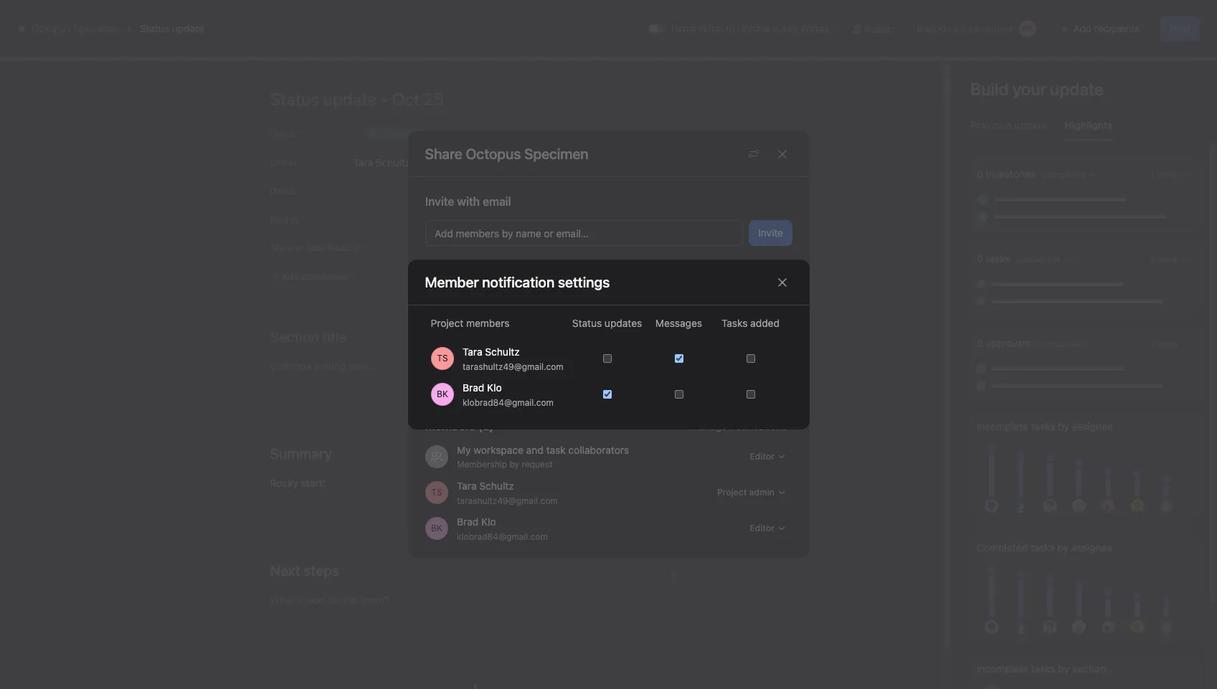 Task type: locate. For each thing, give the bounding box(es) containing it.
manage notifications button
[[690, 420, 793, 432]]

toggle notify about status updates checkbox for schultz
[[603, 355, 612, 363]]

octopus specimen link
[[32, 22, 120, 34]]

update inside tab list
[[1015, 119, 1048, 131]]

tarashultz49@gmail.com down membership
[[457, 496, 558, 506]]

1 horizontal spatial status
[[270, 128, 296, 139]]

tara up —
[[353, 156, 373, 168]]

workspace
[[708, 360, 752, 370], [474, 444, 523, 456]]

0 vertical spatial task
[[687, 415, 705, 426]]

klo
[[939, 23, 951, 34], [487, 381, 502, 394], [481, 516, 496, 528]]

0 vertical spatial tara
[[353, 156, 373, 168]]

your update
[[1013, 79, 1104, 99]]

timeline link
[[285, 88, 336, 104]]

tara up private
[[463, 346, 482, 358]]

1 left leftcount 'image'
[[1024, 365, 1028, 375]]

31
[[270, 444, 282, 456]]

antartica study
[[958, 365, 1021, 375]]

add task
[[668, 415, 705, 426]]

section
[[1073, 663, 1107, 676]]

ts up build your update
[[1038, 65, 1049, 76]]

1
[[1024, 365, 1028, 375], [555, 444, 560, 456]]

my right with
[[694, 360, 706, 370]]

tara schultz tarashultz49@gmail.com down '25'
[[463, 346, 564, 372]]

bk down what's
[[1023, 23, 1034, 34]]

1 vertical spatial klo
[[487, 381, 502, 394]]

add
[[1104, 11, 1120, 22], [1074, 22, 1092, 34], [435, 228, 453, 240], [668, 415, 685, 426]]

brad down membership
[[457, 516, 479, 528]]

status left *
[[270, 128, 296, 139]]

17
[[270, 175, 281, 188]]

2 incomplete from the top
[[977, 663, 1029, 676]]

None text field
[[60, 48, 190, 74]]

schultz inside 'share octopus specimen' dialog
[[479, 480, 514, 492]]

28
[[1184, 309, 1198, 322]]

add for add recipients
[[1074, 22, 1092, 34]]

add members by name or email… button
[[425, 220, 743, 246]]

ts inside 'share octopus specimen' dialog
[[431, 487, 442, 498]]

0 horizontal spatial share
[[425, 145, 463, 162]]

1 vertical spatial tarashultz49@gmail.com
[[457, 496, 558, 506]]

0 vertical spatial klobrad84@gmail.com
[[463, 397, 554, 408]]

request
[[522, 459, 553, 470]]

task inside my workspace and task collaborators membership by request
[[546, 444, 566, 456]]

antartica
[[958, 365, 995, 375]]

by inside my workspace and task collaborators membership by request
[[510, 459, 519, 470]]

0 vertical spatial brad klo klobrad84@gmail.com
[[463, 381, 554, 408]]

status inside member notification settings dialog
[[573, 317, 602, 329]]

octopus
[[32, 22, 71, 34]]

bk inside button
[[1023, 23, 1034, 34]]

ts down usersicon
[[431, 487, 442, 498]]

2 vertical spatial status
[[573, 317, 602, 329]]

2 vertical spatial members
[[522, 360, 560, 370]]

1 horizontal spatial task
[[687, 415, 705, 426]]

Toggle notify about messages checkbox
[[675, 355, 684, 363], [675, 390, 684, 399]]

schultz
[[376, 156, 411, 168], [485, 346, 520, 358], [479, 480, 514, 492]]

1 vertical spatial invite
[[758, 227, 783, 239]]

0 vertical spatial tara schultz tarashultz49@gmail.com
[[463, 346, 564, 372]]

schultz down workflow
[[376, 156, 411, 168]]

1 vertical spatial klobrad84@gmail.com
[[457, 531, 548, 542]]

my
[[1048, 11, 1060, 22]]

1 incomplete from the top
[[977, 421, 1029, 433]]

assignee for completed tasks by assignee
[[1072, 542, 1113, 554]]

brad left 24
[[917, 23, 936, 34]]

and
[[526, 444, 543, 456]]

incomplete for incomplete tasks by assignee
[[977, 421, 1029, 433]]

members right project
[[467, 317, 510, 329]]

assignee
[[1073, 421, 1114, 433], [1072, 542, 1113, 554]]

close this dialog image right "project permissions" icon
[[777, 148, 788, 160]]

1 right and
[[555, 444, 560, 456]]

workspace up membership
[[474, 444, 523, 456]]

brad klo klobrad84@gmail.com down membership
[[457, 516, 548, 542]]

1 vertical spatial task
[[546, 444, 566, 456]]

update for status update
[[172, 22, 205, 34]]

or
[[544, 228, 554, 240]]

2 vertical spatial tara
[[457, 480, 477, 492]]

0 vertical spatial invite
[[425, 195, 454, 208]]

workflow
[[365, 90, 410, 102]]

tara schultz tarashultz49@gmail.com down membership
[[457, 480, 558, 506]]

1 horizontal spatial to
[[726, 22, 736, 34]]

0 vertical spatial 0
[[977, 168, 984, 180]]

tarashultz49@gmail.com down '25'
[[463, 361, 564, 372]]

brad klo klobrad84@gmail.com inside 'share octopus specimen' dialog
[[457, 516, 548, 542]]

add report section image
[[464, 681, 487, 690]]

schultz down membership
[[479, 480, 514, 492]]

0 horizontal spatial workspace
[[474, 444, 523, 456]]

2023
[[269, 116, 302, 133]]

bk button
[[1013, 19, 1039, 39]]

2 horizontal spatial status
[[573, 317, 602, 329]]

toggle notify about status updates checkbox up collaborators
[[603, 390, 612, 399]]

0 vertical spatial klo
[[939, 23, 951, 34]]

1 vertical spatial close this dialog image
[[777, 277, 788, 288]]

1 vertical spatial tara schultz tarashultz49@gmail.com
[[457, 480, 558, 506]]

0 vertical spatial toggle notify about status updates checkbox
[[603, 355, 612, 363]]

notified
[[982, 23, 1013, 34]]

october 2023
[[213, 116, 302, 133]]

brad klo klobrad84@gmail.com down private to members
[[463, 381, 554, 408]]

add task button
[[650, 411, 711, 431]]

list box
[[440, 6, 784, 29]]

0 vertical spatial close this dialog image
[[777, 148, 788, 160]]

incomplete for incomplete tasks by section
[[977, 663, 1029, 676]]

members right private
[[522, 360, 560, 370]]

approvals
[[986, 337, 1031, 350]]

1 vertical spatial brad
[[463, 381, 484, 394]]

status for status *
[[270, 128, 296, 139]]

tab list containing previous update
[[954, 118, 1218, 141]]

1 vertical spatial share
[[425, 145, 463, 162]]

1 vertical spatial toggle notify about status updates checkbox
[[603, 390, 612, 399]]

1 vertical spatial status
[[270, 128, 296, 139]]

project permissions image
[[748, 148, 760, 160]]

add to starred image
[[218, 55, 229, 67]]

1 vertical spatial ts
[[437, 353, 448, 364]]

18
[[498, 175, 510, 188]]

share inside button
[[1091, 65, 1115, 76]]

0 horizontal spatial task
[[546, 444, 566, 456]]

add inside 'share octopus specimen' dialog
[[435, 228, 453, 240]]

tab list
[[954, 118, 1218, 141]]

to right "me"
[[726, 22, 736, 34]]

by
[[502, 228, 513, 240], [1059, 421, 1070, 433], [510, 459, 519, 470], [1058, 542, 1069, 554], [1059, 663, 1070, 676]]

manage
[[690, 420, 727, 432]]

toggle notify about messages checkbox right shared
[[675, 355, 684, 363]]

2 vertical spatial klo
[[481, 516, 496, 528]]

tasks added
[[722, 317, 780, 329]]

1 toggle notify about messages checkbox from the top
[[675, 355, 684, 363]]

1 vertical spatial schultz
[[485, 346, 520, 358]]

november
[[498, 444, 552, 456]]

members down with email
[[456, 228, 499, 240]]

0 horizontal spatial invite
[[425, 195, 454, 208]]

members for project
[[467, 317, 510, 329]]

klo down membership
[[481, 516, 496, 528]]

members inside button
[[456, 228, 499, 240]]

membership
[[457, 459, 507, 470]]

toggle notify about messages checkbox for klo
[[675, 390, 684, 399]]

add for add members by name or email…
[[435, 228, 453, 240]]

manage notifications
[[690, 420, 787, 432]]

2 vertical spatial ts
[[431, 487, 442, 498]]

by inside button
[[502, 228, 513, 240]]

toggle notify about status updates checkbox for klo
[[603, 390, 612, 399]]

0 horizontal spatial status
[[140, 22, 169, 34]]

0 vertical spatial schultz
[[376, 156, 411, 168]]

members inside member notification settings dialog
[[467, 317, 510, 329]]

0 vertical spatial share
[[1091, 65, 1115, 76]]

1 vertical spatial to
[[511, 360, 520, 370]]

schultz inside member notification settings dialog
[[485, 346, 520, 358]]

0 tasks
[[977, 253, 1014, 265]]

0 vertical spatial members
[[456, 228, 499, 240]]

0 horizontal spatial 1
[[555, 444, 560, 456]]

1 vertical spatial 0
[[977, 253, 984, 265]]

members for add
[[456, 228, 499, 240]]

private to members
[[481, 360, 560, 370]]

invite inside button
[[758, 227, 783, 239]]

1 toggle notify about status updates checkbox from the top
[[603, 355, 612, 363]]

2 vertical spatial 0
[[977, 337, 984, 350]]

project privacy dialog image
[[768, 295, 779, 306]]

1 vertical spatial brad klo klobrad84@gmail.com
[[457, 516, 548, 542]]

email…
[[556, 228, 589, 240]]

brad down private
[[463, 381, 484, 394]]

added
[[751, 317, 780, 329]]

0 vertical spatial workspace
[[708, 360, 752, 370]]

0 vertical spatial incomplete
[[977, 421, 1029, 433]]

bk
[[1023, 23, 1034, 34], [1052, 65, 1063, 76], [437, 389, 448, 400], [431, 523, 442, 534]]

1 horizontal spatial share
[[1091, 65, 1115, 76]]

0 approvals
[[977, 337, 1034, 350]]

1 horizontal spatial invite
[[758, 227, 783, 239]]

1 vertical spatial incomplete
[[977, 663, 1029, 676]]

assignee for incomplete tasks by assignee
[[1073, 421, 1114, 433]]

share inside dialog
[[425, 145, 463, 162]]

tarashultz49@gmail.com
[[463, 361, 564, 372], [457, 496, 558, 506]]

Title of update text field
[[270, 83, 701, 115]]

1 vertical spatial my
[[457, 444, 471, 456]]

bk down usersicon
[[431, 523, 442, 534]]

0 horizontal spatial to
[[511, 360, 520, 370]]

1 horizontal spatial 1
[[1024, 365, 1028, 375]]

1 horizontal spatial workspace
[[708, 360, 752, 370]]

report
[[310, 470, 335, 481]]

completed tasks by assignee
[[977, 542, 1113, 554]]

2 horizontal spatial update
[[1015, 119, 1048, 131]]

1 vertical spatial toggle notify about messages checkbox
[[675, 390, 684, 399]]

ts down project
[[437, 353, 448, 364]]

status *
[[270, 128, 303, 139]]

members (2)
[[425, 420, 494, 433]]

notification settings
[[482, 274, 610, 290]]

1 vertical spatial workspace
[[474, 444, 523, 456]]

Section title text field
[[270, 444, 332, 464]]

close this dialog image up project privacy dialog "image"
[[777, 277, 788, 288]]

status update
[[140, 22, 205, 34]]

add inside button
[[1074, 22, 1092, 34]]

status left "updates"
[[573, 317, 602, 329]]

november 1
[[498, 444, 560, 456]]

1 0 from the top
[[977, 168, 984, 180]]

invite left with email
[[425, 195, 454, 208]]

klobrad84@gmail.com
[[463, 397, 554, 408], [457, 531, 548, 542]]

toggle notify about messages checkbox up add task button
[[675, 390, 684, 399]]

0 vertical spatial my
[[694, 360, 706, 370]]

close this dialog image inside member notification settings dialog
[[777, 277, 788, 288]]

0
[[977, 168, 984, 180], [977, 253, 984, 265], [977, 337, 984, 350]]

tara
[[353, 156, 373, 168], [463, 346, 482, 358], [457, 480, 477, 492]]

shared with my workspace
[[643, 360, 752, 370]]

2 close this dialog image from the top
[[777, 277, 788, 288]]

tasks for incomplete tasks by assignee
[[1032, 421, 1056, 433]]

klo left will
[[939, 23, 951, 34]]

tara down membership
[[457, 480, 477, 492]]

build your update
[[971, 79, 1104, 99]]

1 vertical spatial assignee
[[1072, 542, 1113, 554]]

schultz up private
[[485, 346, 520, 358]]

brad inside 'share octopus specimen' dialog
[[457, 516, 479, 528]]

share down add recipients button
[[1091, 65, 1115, 76]]

2 0 from the top
[[977, 253, 984, 265]]

post button
[[1161, 16, 1201, 42]]

my up membership
[[457, 444, 471, 456]]

1 vertical spatial 1
[[555, 444, 560, 456]]

incomplete
[[977, 421, 1029, 433], [977, 663, 1029, 676]]

bk up members (2)
[[437, 389, 448, 400]]

my inside my workspace and task collaborators membership by request
[[457, 444, 471, 456]]

Toggle notify about status updates checkbox
[[603, 355, 612, 363], [603, 390, 612, 399]]

toggle notify about status updates checkbox down status updates
[[603, 355, 612, 363]]

close this dialog image
[[777, 148, 788, 160], [777, 277, 788, 288]]

share up invite with email
[[425, 145, 463, 162]]

2 vertical spatial brad
[[457, 516, 479, 528]]

brad klo klobrad84@gmail.com inside member notification settings dialog
[[463, 381, 554, 408]]

0 vertical spatial assignee
[[1073, 421, 1114, 433]]

status right specimen
[[140, 22, 169, 34]]

tasks for completed tasks by assignee
[[1031, 542, 1055, 554]]

1 vertical spatial tara
[[463, 346, 482, 358]]

26
[[726, 309, 740, 322]]

2 toggle notify about messages checkbox from the top
[[675, 390, 684, 399]]

dashboard
[[438, 90, 490, 102]]

3 0 from the top
[[977, 337, 984, 350]]

0 vertical spatial toggle notify about messages checkbox
[[675, 355, 684, 363]]

0 horizontal spatial my
[[457, 444, 471, 456]]

0 vertical spatial 1
[[1024, 365, 1028, 375]]

0 horizontal spatial update
[[172, 22, 205, 34]]

2 vertical spatial schultz
[[479, 480, 514, 492]]

in
[[1038, 11, 1046, 22]]

to right private
[[511, 360, 520, 370]]

days
[[958, 17, 977, 27]]

up
[[297, 470, 308, 481]]

invite up project privacy dialog "image"
[[758, 227, 783, 239]]

1 horizontal spatial my
[[694, 360, 706, 370]]

bk inside 'share octopus specimen' dialog
[[431, 523, 442, 534]]

project members
[[431, 317, 510, 329]]

update
[[172, 22, 205, 34], [738, 22, 771, 34], [1015, 119, 1048, 131]]

brad klo klobrad84@gmail.com
[[463, 381, 554, 408], [457, 516, 548, 542]]

updates
[[605, 317, 643, 329]]

tasks
[[986, 253, 1011, 265], [1032, 421, 1056, 433], [1031, 542, 1055, 554], [1032, 663, 1056, 676]]

klo down private
[[487, 381, 502, 394]]

0 vertical spatial ts
[[1038, 65, 1049, 76]]

brad
[[917, 23, 936, 34], [463, 381, 484, 394], [457, 516, 479, 528]]

share for share
[[1091, 65, 1115, 76]]

0 vertical spatial status
[[140, 22, 169, 34]]

1 vertical spatial members
[[467, 317, 510, 329]]

2 toggle notify about status updates checkbox from the top
[[603, 390, 612, 399]]

project
[[431, 317, 464, 329]]

workspace up toggle notify about task creations checkbox
[[708, 360, 752, 370]]

add for add billing info
[[1104, 11, 1120, 22]]

0 vertical spatial tarashultz49@gmail.com
[[463, 361, 564, 372]]

my workspace and task collaborators membership by request
[[457, 444, 629, 470]]

update for previous update
[[1015, 119, 1048, 131]]

be
[[969, 23, 980, 34]]



Task type: describe. For each thing, give the bounding box(es) containing it.
tara schultz tarashultz49@gmail.com inside 'share octopus specimen' dialog
[[457, 480, 558, 506]]

7
[[270, 578, 276, 591]]

every
[[773, 22, 799, 34]]

privacy option group
[[425, 281, 793, 408]]

add recipients
[[1074, 22, 1141, 34]]

tasks
[[722, 317, 748, 329]]

25
[[501, 309, 515, 322]]

brad klo will be notified
[[917, 23, 1013, 34]]

me
[[709, 22, 723, 34]]

previous
[[971, 119, 1012, 131]]

ts inside member notification settings dialog
[[437, 353, 448, 364]]

klo inside member notification settings dialog
[[487, 381, 502, 394]]

previous update
[[971, 119, 1048, 131]]

dashboard link
[[427, 88, 490, 104]]

will
[[954, 23, 967, 34]]

Toggle notify about task creations checkbox
[[747, 355, 755, 363]]

24
[[945, 17, 955, 27]]

specimen
[[74, 22, 120, 34]]

invite for invite
[[758, 227, 783, 239]]

add billing info
[[1104, 11, 1164, 22]]

add billing info button
[[1097, 7, 1171, 27]]

study
[[997, 365, 1021, 375]]

billing
[[1122, 11, 1147, 22]]

toggle notify about messages checkbox for schultz
[[675, 355, 684, 363]]

usersicon image
[[431, 451, 442, 463]]

what's in my trial? button
[[1001, 7, 1089, 27]]

private
[[481, 360, 509, 370]]

share for share octopus specimen
[[425, 145, 463, 162]]

Shared with My workspace radio
[[612, 319, 783, 381]]

tara inside member notification settings dialog
[[463, 346, 482, 358]]

tara schultz
[[353, 156, 411, 168]]

tara schultz tarashultz49@gmail.com inside member notification settings dialog
[[463, 346, 564, 372]]

completed
[[977, 542, 1028, 554]]

remind
[[672, 22, 707, 34]]

bk inside member notification settings dialog
[[437, 389, 448, 400]]

klo inside 'share octopus specimen' dialog
[[481, 516, 496, 528]]

name
[[516, 228, 541, 240]]

leftcount image
[[1031, 366, 1039, 375]]

privacy
[[435, 294, 468, 306]]

share octopus specimen dialog
[[408, 131, 810, 558]]

invite button
[[749, 220, 793, 246]]

0 vertical spatial to
[[726, 22, 736, 34]]

Section title text field
[[270, 327, 347, 347]]

fri
[[950, 146, 963, 156]]

—
[[353, 187, 360, 195]]

Section title text field
[[270, 561, 339, 581]]

tarashultz49@gmail.com inside 'share octopus specimen' dialog
[[457, 496, 558, 506]]

tarashultz49@gmail.com inside member notification settings dialog
[[463, 361, 564, 372]]

0 milestones
[[977, 168, 1039, 180]]

0 vertical spatial brad
[[917, 23, 936, 34]]

invite with email
[[425, 195, 511, 208]]

workflow link
[[353, 88, 410, 104]]

rocket image
[[26, 52, 43, 70]]

status for status update
[[140, 22, 169, 34]]

status for status updates
[[573, 317, 602, 329]]

Private to members radio
[[435, 319, 606, 381]]

1 close this dialog image from the top
[[777, 148, 788, 160]]

rocky
[[270, 477, 299, 489]]

by for incomplete tasks by section
[[1059, 663, 1070, 676]]

brad inside member notification settings dialog
[[463, 381, 484, 394]]

members inside radio
[[522, 360, 560, 370]]

19
[[726, 175, 738, 188]]

start!
[[301, 477, 326, 489]]

octopus specimen
[[466, 145, 589, 162]]

1 horizontal spatial update
[[738, 22, 771, 34]]

member notification settings dialog
[[408, 260, 810, 430]]

trial?
[[1062, 11, 1082, 22]]

highlights
[[1065, 119, 1113, 131]]

owner
[[270, 157, 297, 168]]

write
[[273, 470, 295, 481]]

0 for tasks
[[977, 253, 984, 265]]

member
[[425, 274, 479, 290]]

24 days left
[[945, 17, 993, 27]]

my inside "radio"
[[694, 360, 706, 370]]

Toggle notify about task creations checkbox
[[747, 390, 755, 399]]

0 for milestones
[[977, 168, 984, 180]]

collaborators
[[568, 444, 629, 456]]

bk up your update
[[1052, 65, 1063, 76]]

0 for approvals
[[977, 337, 984, 350]]

remind me to update every friday switch
[[649, 24, 666, 34]]

workspace inside "radio"
[[708, 360, 752, 370]]

task inside add task button
[[687, 415, 705, 426]]

add for add task
[[668, 415, 685, 426]]

post
[[1171, 22, 1191, 34]]

add members by name or email…
[[435, 228, 589, 240]]

what's in my trial?
[[1008, 11, 1082, 22]]

public
[[865, 23, 893, 35]]

to inside radio
[[511, 360, 520, 370]]

write up report
[[273, 470, 335, 481]]

octopus specimen
[[32, 22, 120, 34]]

incomplete tasks by section
[[977, 663, 1107, 676]]

add recipients button
[[1050, 16, 1150, 42]]

remove section image
[[669, 570, 678, 578]]

tasks for incomplete tasks by section
[[1032, 663, 1056, 676]]

friday
[[801, 22, 830, 34]]

klobrad84@gmail.com inside 'share octopus specimen' dialog
[[457, 531, 548, 542]]

by for add members by name or email…
[[502, 228, 513, 240]]

klobrad84@gmail.com inside member notification settings dialog
[[463, 397, 554, 408]]

with email
[[457, 195, 511, 208]]

wed
[[494, 146, 514, 156]]

share octopus specimen
[[425, 145, 589, 162]]

messages
[[656, 317, 703, 329]]

left
[[979, 17, 993, 27]]

timeline
[[296, 90, 336, 102]]

recipients
[[1095, 22, 1141, 34]]

member notification settings
[[425, 274, 610, 290]]

shared
[[643, 360, 672, 370]]

invite for invite with email
[[425, 195, 454, 208]]

tasks for 0 tasks
[[986, 253, 1011, 265]]

dates
[[270, 186, 294, 197]]

rocky start!
[[270, 477, 326, 489]]

build
[[971, 79, 1009, 99]]

tara inside 'share octopus specimen' dialog
[[457, 480, 477, 492]]

by for incomplete tasks by assignee
[[1059, 421, 1070, 433]]

workspace inside my workspace and task collaborators membership by request
[[474, 444, 523, 456]]

by for completed tasks by assignee
[[1058, 542, 1069, 554]]

21
[[1185, 175, 1197, 188]]

info
[[1149, 11, 1164, 22]]



Task type: vqa. For each thing, say whether or not it's contained in the screenshot.
Project permissions icon
yes



